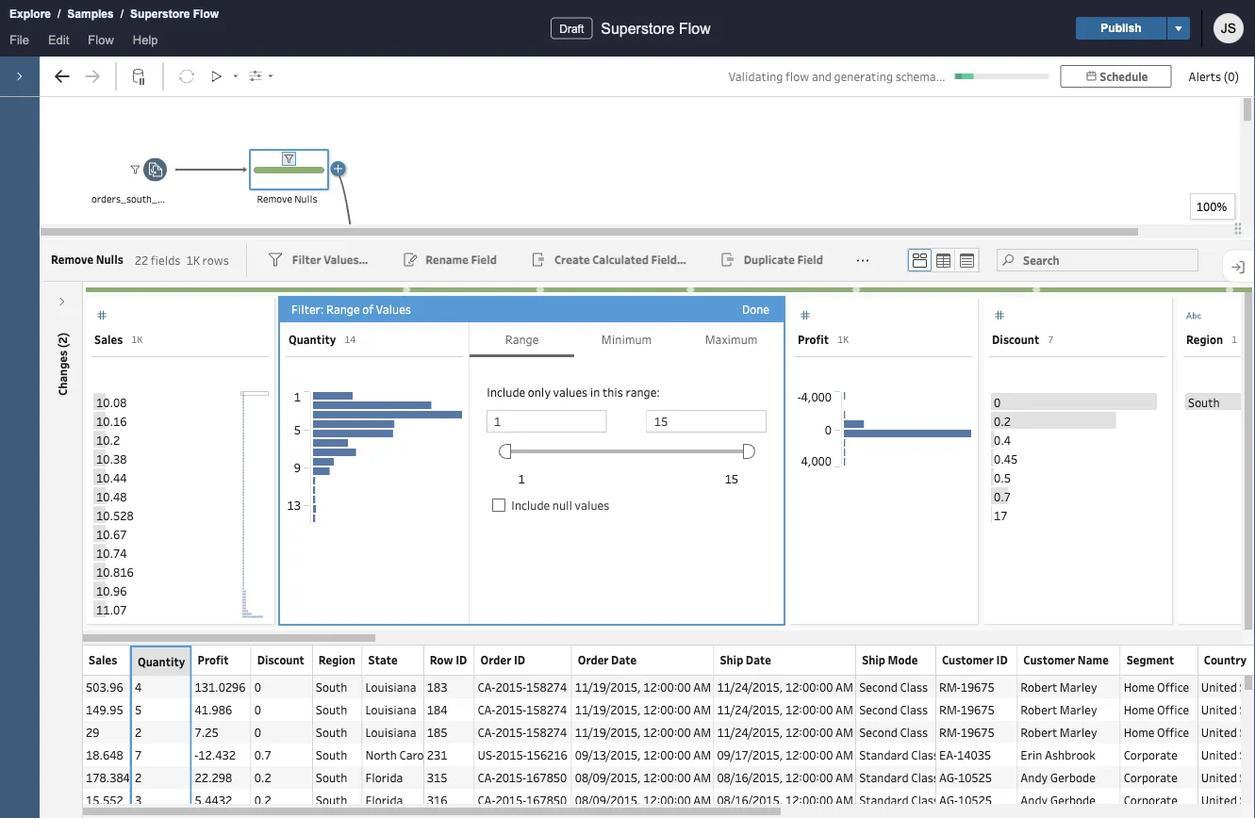 Task type: vqa. For each thing, say whether or not it's contained in the screenshot.
5111
no



Task type: describe. For each thing, give the bounding box(es) containing it.
231
[[427, 748, 448, 763]]

4,000 inside the -4,000 0
[[801, 389, 832, 405]]

order for order id
[[481, 653, 512, 668]]

js
[[1221, 21, 1237, 35]]

of
[[362, 301, 373, 317]]

156216
[[527, 748, 568, 763]]

2 gerbode from the top
[[1051, 793, 1096, 808]]

profit for profit 1k
[[798, 332, 829, 347]]

09/13/2015,
[[575, 748, 641, 763]]

date for ship date
[[746, 653, 772, 668]]

help button
[[123, 29, 167, 57]]

superstore flow link
[[129, 5, 220, 24]]

1 / from the left
[[58, 8, 61, 20]]

3 home from the top
[[1124, 725, 1155, 740]]

2 4,000 from the top
[[801, 453, 832, 469]]

carolina
[[400, 748, 444, 763]]

1 5 9
[[294, 389, 301, 475]]

3
[[135, 793, 142, 808]]

4 sta from the top
[[1240, 748, 1256, 763]]

0 0 0 0.7 0.2 0.2
[[254, 680, 271, 808]]

slider range image
[[496, 442, 515, 461]]

ship for ship date
[[720, 653, 744, 668]]

home office home office home office corporate corporate corporate
[[1124, 680, 1190, 808]]

5 for 4
[[135, 702, 142, 718]]

2 158274 from the top
[[526, 702, 567, 718]]

superstore flow
[[601, 20, 711, 37]]

2 united from the top
[[1202, 702, 1238, 718]]

1 vertical spatial 0.2
[[254, 770, 271, 786]]

include null values
[[511, 498, 610, 513]]

10.16
[[96, 414, 127, 429]]

values
[[376, 301, 411, 317]]

validating flow and generating schema…
[[729, 68, 946, 84]]

discount for discount 7
[[992, 332, 1040, 347]]

1 horizontal spatial superstore
[[601, 20, 675, 37]]

region for region 1
[[1187, 332, 1224, 347]]

1 11/19/2015, from the top
[[575, 680, 641, 695]]

1 10525 from the top
[[958, 770, 992, 786]]

10.48
[[96, 489, 127, 505]]

1 louisiana from the top
[[366, 680, 417, 695]]

include for include null values
[[511, 498, 550, 513]]

10.38
[[96, 451, 127, 467]]

profit 1k
[[798, 332, 849, 347]]

6 2015- from the top
[[496, 793, 526, 808]]

14
[[345, 333, 356, 346]]

2 vertical spatial 0.2
[[254, 793, 271, 808]]

(2)
[[55, 333, 70, 348]]

sales for sales
[[89, 653, 117, 668]]

3 11/24/2015, from the top
[[717, 725, 783, 740]]

2 robert from the top
[[1021, 702, 1058, 718]]

2 08/09/2015, from the top
[[575, 793, 641, 808]]

order for order date
[[578, 653, 609, 668]]

country
[[1204, 653, 1247, 668]]

2 11/24/2015, from the top
[[717, 702, 783, 718]]

10.2
[[96, 432, 120, 448]]

0 vertical spatial remove nulls
[[257, 192, 317, 206]]

row id
[[430, 653, 467, 668]]

3 standard from the top
[[860, 793, 909, 808]]

0 right 131.0296 41.986 7.25 -12.432 22.298 5.4432 at the bottom of the page
[[254, 725, 261, 740]]

and
[[812, 68, 832, 84]]

filter:
[[291, 301, 324, 317]]

ea-
[[940, 748, 958, 763]]

file button
[[0, 29, 39, 57]]

flow button
[[79, 29, 123, 57]]

15
[[725, 471, 739, 487]]

5.4432
[[195, 793, 232, 808]]

3 sta from the top
[[1240, 725, 1256, 740]]

range filter tab control tab list
[[470, 323, 784, 357]]

13
[[287, 498, 301, 513]]

1 second from the top
[[860, 680, 898, 695]]

- inside 131.0296 41.986 7.25 -12.432 22.298 5.4432
[[195, 748, 198, 763]]

customer name
[[1024, 653, 1109, 668]]

order id
[[481, 653, 526, 668]]

include for include only values in this range:
[[487, 384, 526, 400]]

3 19675 from the top
[[961, 725, 995, 740]]

15.552
[[86, 793, 123, 808]]

Search text field
[[997, 249, 1199, 272]]

3 marley from the top
[[1060, 725, 1098, 740]]

ashbrook
[[1045, 748, 1096, 763]]

1 gerbode from the top
[[1051, 770, 1096, 786]]

id for customer id
[[997, 653, 1008, 668]]

generating
[[834, 68, 893, 84]]

range:
[[626, 384, 660, 400]]

3 louisiana from the top
[[366, 725, 417, 740]]

filter: range of values
[[291, 301, 411, 317]]

183
[[427, 680, 448, 695]]

samples link
[[66, 5, 115, 24]]

rows
[[202, 252, 229, 268]]

14035
[[958, 748, 991, 763]]

3 11/19/2015, from the top
[[575, 725, 641, 740]]

in
[[590, 384, 600, 400]]

09/17/2015,
[[717, 748, 783, 763]]

1 horizontal spatial 1k
[[186, 252, 200, 268]]

discount 7
[[992, 332, 1054, 347]]

6 united from the top
[[1202, 793, 1238, 808]]

3 2015- from the top
[[496, 725, 526, 740]]

0.5
[[994, 470, 1011, 486]]

1 standard from the top
[[860, 748, 909, 763]]

united sta united sta united sta united sta united sta united sta
[[1202, 680, 1256, 808]]

5 2015- from the top
[[496, 770, 526, 786]]

2 andy from the top
[[1021, 793, 1048, 808]]

2 florida from the top
[[366, 793, 403, 808]]

3 158274 from the top
[[526, 725, 567, 740]]

segment
[[1127, 653, 1175, 668]]

quantity for quantity 14
[[289, 332, 336, 347]]

explore link
[[8, 5, 52, 24]]

ship date
[[720, 653, 772, 668]]

robert marley robert marley robert marley erin ashbrook andy gerbode andy gerbode
[[1021, 680, 1098, 808]]

done
[[742, 301, 770, 317]]

1 vertical spatial 7
[[135, 748, 142, 763]]

149.95
[[86, 702, 123, 718]]

4 united from the top
[[1202, 748, 1238, 763]]

0 inside 0 0.2 0.4 0.45 0.5 0.7 17
[[994, 395, 1001, 410]]

185
[[427, 725, 448, 740]]

us-
[[478, 748, 496, 763]]

131.0296 41.986 7.25 -12.432 22.298 5.4432
[[195, 680, 246, 808]]

maximum
[[705, 332, 758, 348]]

2 rm- from the top
[[940, 702, 961, 718]]

file
[[9, 33, 29, 47]]

3 united from the top
[[1202, 725, 1238, 740]]

explore / samples / superstore flow
[[9, 8, 219, 20]]

order date
[[578, 653, 637, 668]]

ca-2015-158274 ca-2015-158274 ca-2015-158274 us-2015-156216 ca-2015-167850 ca-2015-167850 11/19/2015, 12:00:00 am 11/19/2015, 12:00:00 am 11/19/2015, 12:00:00 am 09/13/2015, 12:00:00 am 08/09/2015, 12:00:00 am 08/09/2015, 12:00:00 am 11/24/2015, 12:00:00 am 11/24/2015, 12:00:00 am 11/24/2015, 12:00:00 am 09/17/2015, 12:00:00 am 08/16/2015, 12:00:00 am 08/16/2015, 12:00:00 am second class second class second class standard class standard class standard class rm-19675 rm-19675 rm-19675 ea-14035 ag-10525 ag-10525
[[478, 680, 995, 808]]

minimum
[[602, 332, 652, 348]]

3 ca- from the top
[[478, 725, 496, 740]]

row
[[430, 653, 453, 668]]

south south south south south south
[[316, 680, 347, 808]]

131.0296
[[195, 680, 246, 695]]

4
[[135, 680, 142, 695]]

1 horizontal spatial remove
[[257, 192, 292, 206]]

customer for customer name
[[1024, 653, 1076, 668]]

louisiana louisiana louisiana north carolina florida florida
[[366, 680, 444, 808]]

3 office from the top
[[1158, 725, 1190, 740]]

2 2 from the top
[[135, 770, 142, 786]]

12.432
[[198, 748, 236, 763]]

1 19675 from the top
[[961, 680, 995, 695]]

0 vertical spatial nulls
[[295, 192, 317, 206]]

7.25
[[195, 725, 219, 740]]

10.74
[[96, 546, 127, 561]]

explore
[[9, 8, 51, 20]]

changes (2)
[[55, 333, 70, 396]]

9
[[294, 460, 301, 475]]

1k for -4,000
[[838, 333, 849, 346]]

values for null
[[575, 498, 610, 513]]

customer for customer id
[[942, 653, 994, 668]]

1 home from the top
[[1124, 680, 1155, 695]]

- inside the -4,000 0
[[798, 389, 801, 405]]



Task type: locate. For each thing, give the bounding box(es) containing it.
2 vertical spatial office
[[1158, 725, 1190, 740]]

0 horizontal spatial discount
[[257, 653, 304, 668]]

0 horizontal spatial 1
[[294, 389, 301, 405]]

1 ag- from the top
[[940, 770, 958, 786]]

0.45
[[994, 451, 1018, 467]]

0 vertical spatial marley
[[1060, 680, 1098, 695]]

1 vertical spatial quantity
[[138, 655, 185, 670]]

range
[[326, 301, 360, 317], [505, 332, 539, 348]]

1 corporate from the top
[[1124, 748, 1178, 763]]

0 vertical spatial -
[[798, 389, 801, 405]]

18.648
[[86, 748, 123, 763]]

2 ca- from the top
[[478, 702, 496, 718]]

12:00:00
[[644, 680, 691, 695], [786, 680, 833, 695], [644, 702, 691, 718], [786, 702, 833, 718], [644, 725, 691, 740], [786, 725, 833, 740], [644, 748, 691, 763], [786, 748, 833, 763], [644, 770, 691, 786], [786, 770, 833, 786], [644, 793, 691, 808], [786, 793, 833, 808]]

22.298
[[195, 770, 232, 786]]

1 florida from the top
[[366, 770, 403, 786]]

0 horizontal spatial -
[[195, 748, 198, 763]]

1 vertical spatial 08/09/2015,
[[575, 793, 641, 808]]

only
[[528, 384, 551, 400]]

id left customer name
[[997, 653, 1008, 668]]

superstore
[[130, 8, 190, 20], [601, 20, 675, 37]]

0.2 right 5.4432
[[254, 793, 271, 808]]

quantity down filter:
[[289, 332, 336, 347]]

discount
[[992, 332, 1040, 347], [257, 653, 304, 668]]

2 vertical spatial corporate
[[1124, 793, 1178, 808]]

0.7 inside 0 0.2 0.4 0.45 0.5 0.7 17
[[994, 489, 1011, 505]]

4 2015- from the top
[[496, 748, 527, 763]]

1 for 1 5 9
[[294, 389, 301, 405]]

united
[[1202, 680, 1238, 695], [1202, 702, 1238, 718], [1202, 725, 1238, 740], [1202, 748, 1238, 763], [1202, 770, 1238, 786], [1202, 793, 1238, 808]]

ship for ship mode
[[862, 653, 886, 668]]

08/16/2015,
[[717, 770, 783, 786], [717, 793, 783, 808]]

0 vertical spatial 167850
[[526, 770, 567, 786]]

1 vertical spatial 4,000
[[801, 453, 832, 469]]

11/24/2015,
[[717, 680, 783, 695], [717, 702, 783, 718], [717, 725, 783, 740]]

2 vertical spatial home
[[1124, 725, 1155, 740]]

option group
[[907, 248, 980, 273]]

profit up 131.0296
[[198, 653, 229, 668]]

2 office from the top
[[1158, 702, 1190, 718]]

2 id from the left
[[514, 653, 526, 668]]

41.986
[[195, 702, 232, 718]]

1 robert from the top
[[1021, 680, 1058, 695]]

alerts (0)
[[1189, 68, 1240, 84]]

1 andy from the top
[[1021, 770, 1048, 786]]

discount for discount
[[257, 653, 304, 668]]

0 horizontal spatial 7
[[135, 748, 142, 763]]

0 right 131.0296
[[254, 680, 261, 695]]

4,000
[[801, 389, 832, 405], [801, 453, 832, 469]]

1 sta from the top
[[1240, 680, 1256, 695]]

5 down 4
[[135, 702, 142, 718]]

0 horizontal spatial quantity
[[138, 655, 185, 670]]

customer id
[[942, 653, 1008, 668]]

ship left mode
[[862, 653, 886, 668]]

1 rm- from the top
[[940, 680, 961, 695]]

flow
[[193, 8, 219, 20], [679, 20, 711, 37], [88, 33, 114, 47]]

0 up 0.4
[[994, 395, 1001, 410]]

0 vertical spatial discount
[[992, 332, 1040, 347]]

2 horizontal spatial 1
[[1232, 333, 1238, 346]]

0 vertical spatial 08/09/2015,
[[575, 770, 641, 786]]

315
[[427, 770, 448, 786]]

2 vertical spatial marley
[[1060, 725, 1098, 740]]

2 order from the left
[[578, 653, 609, 668]]

3 second from the top
[[860, 725, 898, 740]]

1 vertical spatial standard
[[860, 770, 909, 786]]

1 customer from the left
[[942, 653, 994, 668]]

1 vertical spatial 11/24/2015,
[[717, 702, 783, 718]]

1 vertical spatial 0.7
[[254, 748, 271, 763]]

2 louisiana from the top
[[366, 702, 417, 718]]

values left in
[[553, 384, 588, 400]]

1 2015- from the top
[[496, 680, 526, 695]]

2 08/16/2015, from the top
[[717, 793, 783, 808]]

0 vertical spatial 1
[[1232, 333, 1238, 346]]

0 vertical spatial sales
[[94, 332, 123, 347]]

0.2 right 22.298
[[254, 770, 271, 786]]

1 vertical spatial ag-
[[940, 793, 958, 808]]

1 vertical spatial region
[[319, 653, 356, 668]]

id right row
[[456, 653, 467, 668]]

superstore up "help" at the top
[[130, 8, 190, 20]]

2 horizontal spatial id
[[997, 653, 1008, 668]]

customer left name
[[1024, 653, 1076, 668]]

2 vertical spatial standard
[[860, 793, 909, 808]]

5 ca- from the top
[[478, 793, 496, 808]]

0 horizontal spatial superstore
[[130, 8, 190, 20]]

2 10525 from the top
[[958, 793, 992, 808]]

0 vertical spatial second
[[860, 680, 898, 695]]

158274
[[526, 680, 567, 695], [526, 702, 567, 718], [526, 725, 567, 740]]

1 08/16/2015, from the top
[[717, 770, 783, 786]]

1 167850 from the top
[[526, 770, 567, 786]]

order right row id
[[481, 653, 512, 668]]

2 up 3
[[135, 770, 142, 786]]

date for order date
[[611, 653, 637, 668]]

10.44
[[96, 470, 127, 486]]

/ right samples
[[120, 8, 124, 20]]

0 vertical spatial quantity
[[289, 332, 336, 347]]

0.7 right 131.0296 41.986 7.25 -12.432 22.298 5.4432 at the bottom of the page
[[254, 748, 271, 763]]

0 vertical spatial rm-
[[940, 680, 961, 695]]

changes
[[55, 351, 70, 396]]

0 vertical spatial values
[[553, 384, 588, 400]]

11/19/2015,
[[575, 680, 641, 695], [575, 702, 641, 718], [575, 725, 641, 740]]

0 vertical spatial 4,000
[[801, 389, 832, 405]]

sales up the 503.96
[[89, 653, 117, 668]]

2 2015- from the top
[[496, 702, 526, 718]]

1 horizontal spatial region
[[1187, 332, 1224, 347]]

0 vertical spatial corporate
[[1124, 748, 1178, 763]]

None radio
[[908, 249, 932, 272], [932, 249, 956, 272], [956, 249, 979, 272], [908, 249, 932, 272], [932, 249, 956, 272], [956, 249, 979, 272]]

1 horizontal spatial remove nulls
[[257, 192, 317, 206]]

1
[[1232, 333, 1238, 346], [294, 389, 301, 405], [518, 471, 525, 487]]

1 horizontal spatial profit
[[798, 332, 829, 347]]

quantity up 4
[[138, 655, 185, 670]]

1 horizontal spatial 1
[[518, 471, 525, 487]]

0 0.2 0.4 0.45 0.5 0.7 17
[[994, 395, 1018, 523]]

1 11/24/2015, from the top
[[717, 680, 783, 695]]

2 ag- from the top
[[940, 793, 958, 808]]

19675
[[961, 680, 995, 695], [961, 702, 995, 718], [961, 725, 995, 740]]

1 158274 from the top
[[526, 680, 567, 695]]

1 horizontal spatial id
[[514, 653, 526, 668]]

null
[[553, 498, 573, 513]]

1 horizontal spatial date
[[746, 653, 772, 668]]

alerts
[[1189, 68, 1222, 84]]

0.7 down 0.5
[[994, 489, 1011, 505]]

2 marley from the top
[[1060, 702, 1098, 718]]

order
[[481, 653, 512, 668], [578, 653, 609, 668]]

0 vertical spatial include
[[487, 384, 526, 400]]

2 right 503.96 149.95 29 18.648 178.384 15.552
[[135, 725, 142, 740]]

2 date from the left
[[746, 653, 772, 668]]

5 for 1
[[294, 422, 301, 438]]

1 order from the left
[[481, 653, 512, 668]]

2 standard from the top
[[860, 770, 909, 786]]

2 vertical spatial 1
[[518, 471, 525, 487]]

schema…
[[896, 68, 946, 84]]

3 rm- from the top
[[940, 725, 961, 740]]

2 ship from the left
[[862, 653, 886, 668]]

08/09/2015,
[[575, 770, 641, 786], [575, 793, 641, 808]]

include left null at the left bottom
[[511, 498, 550, 513]]

0 vertical spatial 2
[[135, 725, 142, 740]]

ship up ca-2015-158274 ca-2015-158274 ca-2015-158274 us-2015-156216 ca-2015-167850 ca-2015-167850 11/19/2015, 12:00:00 am 11/19/2015, 12:00:00 am 11/19/2015, 12:00:00 am 09/13/2015, 12:00:00 am 08/09/2015, 12:00:00 am 08/09/2015, 12:00:00 am 11/24/2015, 12:00:00 am 11/24/2015, 12:00:00 am 11/24/2015, 12:00:00 am 09/17/2015, 12:00:00 am 08/16/2015, 12:00:00 am 08/16/2015, 12:00:00 am second class second class second class standard class standard class standard class rm-19675 rm-19675 rm-19675 ea-14035 ag-10525 ag-10525
[[720, 653, 744, 668]]

1 vertical spatial remove nulls
[[51, 252, 123, 267]]

include left only
[[487, 384, 526, 400]]

0 vertical spatial ag-
[[940, 770, 958, 786]]

schedule button
[[1061, 65, 1172, 88]]

standard
[[860, 748, 909, 763], [860, 770, 909, 786], [860, 793, 909, 808]]

andy
[[1021, 770, 1048, 786], [1021, 793, 1048, 808]]

1 horizontal spatial 0.7
[[994, 489, 1011, 505]]

1k inside profit 1k
[[838, 333, 849, 346]]

17
[[994, 508, 1008, 523]]

0.2 inside 0 0.2 0.4 0.45 0.5 0.7 17
[[994, 414, 1011, 429]]

0 vertical spatial 0.7
[[994, 489, 1011, 505]]

1 marley from the top
[[1060, 680, 1098, 695]]

0 vertical spatial andy
[[1021, 770, 1048, 786]]

1 vertical spatial home
[[1124, 702, 1155, 718]]

ca-
[[478, 680, 496, 695], [478, 702, 496, 718], [478, 725, 496, 740], [478, 770, 496, 786], [478, 793, 496, 808]]

1 horizontal spatial 5
[[294, 422, 301, 438]]

1 vertical spatial 11/19/2015,
[[575, 702, 641, 718]]

2 vertical spatial 11/19/2015,
[[575, 725, 641, 740]]

0 vertical spatial 158274
[[526, 680, 567, 695]]

0 vertical spatial louisiana
[[366, 680, 417, 695]]

2 second from the top
[[860, 702, 898, 718]]

id for order id
[[514, 653, 526, 668]]

values for only
[[553, 384, 588, 400]]

1k inside sales 1k
[[131, 333, 143, 346]]

4 ca- from the top
[[478, 770, 496, 786]]

quantity for quantity
[[138, 655, 185, 670]]

/ up edit at the left
[[58, 8, 61, 20]]

0 horizontal spatial id
[[456, 653, 467, 668]]

0 horizontal spatial remove nulls
[[51, 252, 123, 267]]

1 vertical spatial rm-
[[940, 702, 961, 718]]

1 vertical spatial include
[[511, 498, 550, 513]]

1 vertical spatial corporate
[[1124, 770, 1178, 786]]

2 19675 from the top
[[961, 702, 995, 718]]

validating
[[729, 68, 783, 84]]

1 vertical spatial discount
[[257, 653, 304, 668]]

178.384
[[86, 770, 130, 786]]

2 horizontal spatial flow
[[679, 20, 711, 37]]

1 vertical spatial andy
[[1021, 793, 1048, 808]]

ship mode
[[862, 653, 918, 668]]

10.08 10.16 10.2 10.38 10.44 10.48 10.528 10.67 10.74 10.816 10.96 11.07
[[96, 395, 134, 618]]

range left of in the top left of the page
[[326, 301, 360, 317]]

this
[[603, 384, 624, 400]]

edit button
[[39, 29, 79, 57]]

7 inside discount 7
[[1048, 333, 1054, 346]]

0 vertical spatial remove
[[257, 192, 292, 206]]

am
[[694, 680, 711, 695], [836, 680, 854, 695], [694, 702, 711, 718], [836, 702, 854, 718], [694, 725, 711, 740], [836, 725, 854, 740], [694, 748, 711, 763], [836, 748, 854, 763], [694, 770, 711, 786], [836, 770, 854, 786], [694, 793, 711, 808], [836, 793, 854, 808]]

0 vertical spatial 11/19/2015,
[[575, 680, 641, 695]]

0 horizontal spatial flow
[[88, 33, 114, 47]]

0 horizontal spatial /
[[58, 8, 61, 20]]

customer right mode
[[942, 653, 994, 668]]

10.96
[[96, 583, 127, 599]]

0 horizontal spatial ship
[[720, 653, 744, 668]]

1 vertical spatial 5
[[135, 702, 142, 718]]

1 vertical spatial remove
[[51, 252, 93, 267]]

sales for sales 1k
[[94, 332, 123, 347]]

erin
[[1021, 748, 1043, 763]]

0 vertical spatial range
[[326, 301, 360, 317]]

2 corporate from the top
[[1124, 770, 1178, 786]]

0 vertical spatial 10525
[[958, 770, 992, 786]]

range inside tab list
[[505, 332, 539, 348]]

1 horizontal spatial discount
[[992, 332, 1040, 347]]

2 home from the top
[[1124, 702, 1155, 718]]

1 vertical spatial second
[[860, 702, 898, 718]]

1 horizontal spatial nulls
[[295, 192, 317, 206]]

503.96
[[86, 680, 123, 695]]

0 vertical spatial 08/16/2015,
[[717, 770, 783, 786]]

marley
[[1060, 680, 1098, 695], [1060, 702, 1098, 718], [1060, 725, 1098, 740]]

2 customer from the left
[[1024, 653, 1076, 668]]

0 right 41.986
[[254, 702, 261, 718]]

0 horizontal spatial date
[[611, 653, 637, 668]]

profit for profit
[[198, 653, 229, 668]]

flow inside popup button
[[88, 33, 114, 47]]

1 vertical spatial 158274
[[526, 702, 567, 718]]

superstore right draft
[[601, 20, 675, 37]]

slider range image
[[741, 442, 759, 461]]

5 up 9
[[294, 422, 301, 438]]

1 horizontal spatial flow
[[193, 8, 219, 20]]

1 08/09/2015, from the top
[[575, 770, 641, 786]]

3 robert from the top
[[1021, 725, 1058, 740]]

4 5 2 7 2 3
[[135, 680, 142, 808]]

1 vertical spatial sales
[[89, 653, 117, 668]]

help
[[133, 33, 158, 47]]

3 corporate from the top
[[1124, 793, 1178, 808]]

5
[[294, 422, 301, 438], [135, 702, 142, 718]]

0 inside the -4,000 0
[[825, 422, 832, 438]]

include
[[487, 384, 526, 400], [511, 498, 550, 513]]

5 united from the top
[[1202, 770, 1238, 786]]

1 ship from the left
[[720, 653, 744, 668]]

1k for 10.08
[[131, 333, 143, 346]]

1 horizontal spatial order
[[578, 653, 609, 668]]

7 right 503.96 149.95 29 18.648 178.384 15.552
[[135, 748, 142, 763]]

sta
[[1240, 680, 1256, 695], [1240, 702, 1256, 718], [1240, 725, 1256, 740], [1240, 748, 1256, 763], [1240, 770, 1256, 786], [1240, 793, 1256, 808]]

2 11/19/2015, from the top
[[575, 702, 641, 718]]

0 vertical spatial 19675
[[961, 680, 995, 695]]

1 id from the left
[[456, 653, 467, 668]]

1 2 from the top
[[135, 725, 142, 740]]

office
[[1158, 680, 1190, 695], [1158, 702, 1190, 718], [1158, 725, 1190, 740]]

home
[[1124, 680, 1155, 695], [1124, 702, 1155, 718], [1124, 725, 1155, 740]]

2 167850 from the top
[[526, 793, 567, 808]]

2 sta from the top
[[1240, 702, 1256, 718]]

0 horizontal spatial 5
[[135, 702, 142, 718]]

-
[[798, 389, 801, 405], [195, 748, 198, 763]]

None text field
[[487, 410, 607, 433], [647, 410, 767, 433], [487, 410, 607, 433], [647, 410, 767, 433]]

region
[[1187, 332, 1224, 347], [319, 653, 356, 668]]

louisiana
[[366, 680, 417, 695], [366, 702, 417, 718], [366, 725, 417, 740]]

include only values in this range:
[[487, 384, 660, 400]]

1k
[[186, 252, 200, 268], [131, 333, 143, 346], [838, 333, 849, 346]]

sales 1k
[[94, 332, 143, 347]]

0 horizontal spatial region
[[319, 653, 356, 668]]

0.2 up 0.4
[[994, 414, 1011, 429]]

11.07
[[96, 602, 127, 618]]

remove nulls
[[257, 192, 317, 206], [51, 252, 123, 267]]

1 4,000 from the top
[[801, 389, 832, 405]]

flow
[[786, 68, 810, 84]]

id
[[456, 653, 467, 668], [514, 653, 526, 668], [997, 653, 1008, 668]]

range up only
[[505, 332, 539, 348]]

values right null at the left bottom
[[575, 498, 610, 513]]

0 horizontal spatial nulls
[[96, 252, 123, 267]]

1 office from the top
[[1158, 680, 1190, 695]]

1 vertical spatial office
[[1158, 702, 1190, 718]]

1 ca- from the top
[[478, 680, 496, 695]]

0 horizontal spatial customer
[[942, 653, 994, 668]]

second
[[860, 680, 898, 695], [860, 702, 898, 718], [860, 725, 898, 740]]

22
[[135, 252, 148, 268]]

1 united from the top
[[1202, 680, 1238, 695]]

3 id from the left
[[997, 653, 1008, 668]]

2 vertical spatial 11/24/2015,
[[717, 725, 783, 740]]

0 horizontal spatial remove
[[51, 252, 93, 267]]

503.96 149.95 29 18.648 178.384 15.552
[[86, 680, 130, 808]]

profit up the -4,000 0
[[798, 332, 829, 347]]

0 down profit 1k at the right top of page
[[825, 422, 832, 438]]

4,000 down the -4,000 0
[[801, 453, 832, 469]]

316
[[427, 793, 448, 808]]

1 for 1
[[518, 471, 525, 487]]

2 vertical spatial robert
[[1021, 725, 1058, 740]]

- down 7.25
[[195, 748, 198, 763]]

(0)
[[1224, 68, 1240, 84]]

10.528
[[96, 508, 134, 523]]

0 vertical spatial 5
[[294, 422, 301, 438]]

5 sta from the top
[[1240, 770, 1256, 786]]

0 vertical spatial florida
[[366, 770, 403, 786]]

profit
[[798, 332, 829, 347], [198, 653, 229, 668]]

2 / from the left
[[120, 8, 124, 20]]

1 inside region 1
[[1232, 333, 1238, 346]]

north
[[366, 748, 397, 763]]

0 vertical spatial robert
[[1021, 680, 1058, 695]]

date
[[611, 653, 637, 668], [746, 653, 772, 668]]

- down profit 1k at the right top of page
[[798, 389, 801, 405]]

1 vertical spatial florida
[[366, 793, 403, 808]]

schedule
[[1100, 69, 1148, 84]]

region for region
[[319, 653, 356, 668]]

id right row id
[[514, 653, 526, 668]]

0 vertical spatial region
[[1187, 332, 1224, 347]]

customer
[[942, 653, 994, 668], [1024, 653, 1076, 668]]

4,000 down profit 1k at the right top of page
[[801, 389, 832, 405]]

sales right (2)
[[94, 332, 123, 347]]

state
[[368, 653, 398, 668]]

orders_south_2015
[[92, 192, 180, 206]]

1 vertical spatial gerbode
[[1051, 793, 1096, 808]]

id for row id
[[456, 653, 467, 668]]

0 horizontal spatial order
[[481, 653, 512, 668]]

order right "order id"
[[578, 653, 609, 668]]

7 down the "search" text box
[[1048, 333, 1054, 346]]

6 sta from the top
[[1240, 793, 1256, 808]]

1 date from the left
[[611, 653, 637, 668]]



